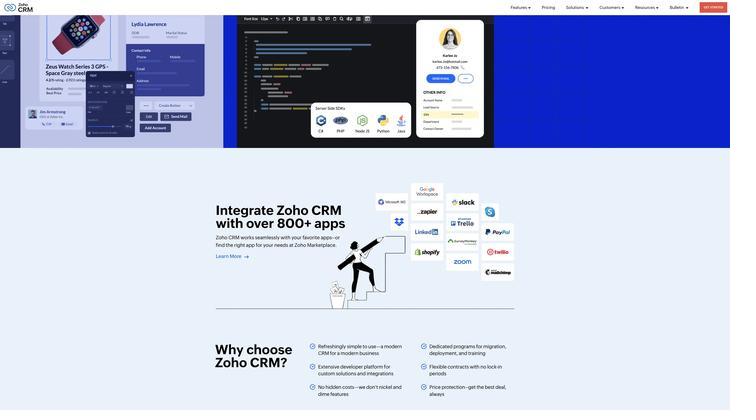 Task type: vqa. For each thing, say whether or not it's contained in the screenshot.
simple
yes



Task type: locate. For each thing, give the bounding box(es) containing it.
deployment,
[[429, 351, 458, 357]]

dime
[[318, 392, 330, 398]]

extensive developer platform for custom solutions and integrations
[[318, 365, 394, 377]]

1 horizontal spatial and
[[393, 385, 402, 391]]

learn
[[216, 254, 229, 260]]

features
[[330, 392, 349, 398]]

and inside dedicated programs for migration, deployment, and training
[[459, 351, 467, 357]]

1 vertical spatial with
[[281, 235, 291, 241]]

for inside 'refreshingly simple to use—a modern crm for a modern business'
[[330, 351, 336, 357]]

dedicated programs for migration, deployment, and training
[[429, 344, 506, 357]]

for right app
[[256, 243, 262, 248]]

zoho inside integrate zoho crm with over 800 + apps
[[277, 203, 309, 218]]

with left no
[[470, 365, 480, 370]]

1 vertical spatial and
[[357, 371, 366, 377]]

a
[[337, 351, 340, 357]]

1 vertical spatial crm
[[229, 235, 240, 241]]

the right find
[[226, 243, 233, 248]]

developer
[[340, 365, 363, 370]]

use—a
[[368, 344, 383, 350]]

developer platform image
[[237, 0, 494, 148]]

lock-
[[487, 365, 498, 370]]

your
[[291, 235, 302, 241], [263, 243, 273, 248]]

2 vertical spatial and
[[393, 385, 402, 391]]

1 vertical spatial your
[[263, 243, 273, 248]]

and down programs
[[459, 351, 467, 357]]

0 vertical spatial and
[[459, 351, 467, 357]]

find
[[216, 243, 225, 248]]

your down seamlessly
[[263, 243, 273, 248]]

0 vertical spatial modern
[[384, 344, 402, 350]]

resources link
[[635, 0, 659, 15]]

crm software image
[[328, 236, 405, 309]]

for left a
[[330, 351, 336, 357]]

with inside integrate zoho crm with over 800 + apps
[[216, 216, 243, 231]]

and right nickel
[[393, 385, 402, 391]]

and inside extensive developer platform for custom solutions and integrations
[[357, 371, 366, 377]]

2 horizontal spatial with
[[470, 365, 480, 370]]

1 vertical spatial the
[[477, 385, 484, 391]]

no hidden costs—we don't nickel and dime features
[[318, 385, 402, 398]]

price
[[429, 385, 441, 391]]

0 vertical spatial the
[[226, 243, 233, 248]]

integrate
[[216, 203, 274, 218]]

app
[[246, 243, 255, 248]]

2 vertical spatial with
[[470, 365, 480, 370]]

and for costs—we
[[393, 385, 402, 391]]

and inside the no hidden costs—we don't nickel and dime features
[[393, 385, 402, 391]]

works
[[241, 235, 254, 241]]

the
[[226, 243, 233, 248], [477, 385, 484, 391]]

1 horizontal spatial the
[[477, 385, 484, 391]]

to
[[363, 344, 367, 350]]

solutions
[[336, 371, 356, 377]]

2 horizontal spatial and
[[459, 351, 467, 357]]

custom
[[318, 371, 335, 377]]

with
[[216, 216, 243, 231], [281, 235, 291, 241], [470, 365, 480, 370]]

and down developer at left bottom
[[357, 371, 366, 377]]

modern down simple
[[341, 351, 359, 357]]

periods
[[429, 371, 446, 377]]

pricing link
[[542, 0, 555, 15]]

0 horizontal spatial your
[[263, 243, 273, 248]]

customers
[[600, 5, 620, 10]]

pricing
[[542, 5, 555, 10]]

1 horizontal spatial with
[[281, 235, 291, 241]]

don't
[[366, 385, 378, 391]]

why
[[215, 342, 244, 358]]

platform
[[364, 365, 383, 370]]

for up integrations
[[384, 365, 390, 370]]

at
[[289, 243, 294, 248]]

0 horizontal spatial and
[[357, 371, 366, 377]]

get
[[704, 6, 710, 9]]

marketplace.
[[307, 243, 337, 248]]

for
[[256, 243, 262, 248], [476, 344, 482, 350], [330, 351, 336, 357], [384, 365, 390, 370]]

deal,
[[496, 385, 506, 391]]

apps–or
[[321, 235, 340, 241]]

no
[[318, 385, 325, 391]]

modern right "use—a" at the right bottom
[[384, 344, 402, 350]]

the left the best
[[477, 385, 484, 391]]

0 horizontal spatial the
[[226, 243, 233, 248]]

1 horizontal spatial your
[[291, 235, 302, 241]]

bulletin link
[[670, 0, 689, 15]]

and
[[459, 351, 467, 357], [357, 371, 366, 377], [393, 385, 402, 391]]

zoho crm logo image
[[4, 1, 33, 13]]

modern
[[384, 344, 402, 350], [341, 351, 359, 357]]

1 horizontal spatial modern
[[384, 344, 402, 350]]

0 horizontal spatial with
[[216, 216, 243, 231]]

0 vertical spatial with
[[216, 216, 243, 231]]

zoho
[[277, 203, 309, 218], [216, 235, 228, 241], [295, 243, 306, 248], [215, 356, 247, 371]]

zoho inside why choose zoho crm?
[[215, 356, 247, 371]]

with up needs
[[281, 235, 291, 241]]

costs—we
[[342, 385, 365, 391]]

crm
[[312, 203, 342, 218], [229, 235, 240, 241], [318, 351, 329, 357]]

your up at
[[291, 235, 302, 241]]

with up works
[[216, 216, 243, 231]]

2 vertical spatial crm
[[318, 351, 329, 357]]

0 horizontal spatial modern
[[341, 351, 359, 357]]

simple
[[347, 344, 362, 350]]

crm inside 'refreshingly simple to use—a modern crm for a modern business'
[[318, 351, 329, 357]]

for up training
[[476, 344, 482, 350]]

the inside zoho crm works seamlessly with your favorite apps–or find the right app for your needs at zoho marketplace.
[[226, 243, 233, 248]]

0 vertical spatial crm
[[312, 203, 342, 218]]



Task type: describe. For each thing, give the bounding box(es) containing it.
features link
[[511, 0, 531, 15]]

hidden
[[326, 385, 341, 391]]

resources
[[635, 5, 655, 10]]

+
[[304, 216, 312, 231]]

integrate zoho crm with over 800 + apps
[[216, 203, 345, 231]]

right
[[234, 243, 245, 248]]

started
[[710, 6, 723, 9]]

crm?
[[250, 356, 287, 371]]

dedicated
[[429, 344, 453, 350]]

no
[[480, 365, 486, 370]]

always
[[429, 392, 444, 398]]

for inside dedicated programs for migration, deployment, and training
[[476, 344, 482, 350]]

in
[[498, 365, 502, 370]]

protection–get
[[442, 385, 476, 391]]

more
[[230, 254, 242, 260]]

seamlessly
[[255, 235, 280, 241]]

800
[[277, 216, 304, 231]]

over
[[246, 216, 274, 231]]

for inside extensive developer platform for custom solutions and integrations
[[384, 365, 390, 370]]

apps
[[314, 216, 345, 231]]

training
[[468, 351, 486, 357]]

and for for
[[459, 351, 467, 357]]

features
[[511, 5, 527, 10]]

zoho crm works seamlessly with your favorite apps–or find the right app for your needs at zoho marketplace.
[[216, 235, 340, 248]]

choose
[[247, 342, 292, 358]]

get started
[[704, 6, 723, 9]]

solutions link
[[566, 0, 589, 15]]

the inside price protection–get the best deal, always
[[477, 385, 484, 391]]

flexible
[[429, 365, 447, 370]]

crm inside zoho crm works seamlessly with your favorite apps–or find the right app for your needs at zoho marketplace.
[[229, 235, 240, 241]]

get started link
[[700, 2, 727, 13]]

migration,
[[483, 344, 506, 350]]

needs
[[274, 243, 288, 248]]

with inside flexible contracts with no lock-in periods
[[470, 365, 480, 370]]

business
[[359, 351, 379, 357]]

canvas builder image
[[0, 0, 223, 148]]

refreshingly
[[318, 344, 346, 350]]

flexible contracts with no lock-in periods
[[429, 365, 502, 377]]

1 vertical spatial modern
[[341, 351, 359, 357]]

with inside zoho crm works seamlessly with your favorite apps–or find the right app for your needs at zoho marketplace.
[[281, 235, 291, 241]]

0 vertical spatial your
[[291, 235, 302, 241]]

crm integrations - crm marketplace image
[[376, 183, 514, 281]]

price protection–get the best deal, always
[[429, 385, 506, 398]]

why choose zoho crm?
[[215, 342, 292, 371]]

bulletin
[[670, 5, 685, 10]]

refreshingly simple to use—a modern crm for a modern business
[[318, 344, 402, 357]]

solutions
[[566, 5, 585, 10]]

learn more
[[216, 254, 242, 260]]

for inside zoho crm works seamlessly with your favorite apps–or find the right app for your needs at zoho marketplace.
[[256, 243, 262, 248]]

extensive
[[318, 365, 339, 370]]

favorite
[[303, 235, 320, 241]]

nickel
[[379, 385, 392, 391]]

best
[[485, 385, 495, 391]]

crm inside integrate zoho crm with over 800 + apps
[[312, 203, 342, 218]]

integrations
[[367, 371, 394, 377]]

contracts
[[448, 365, 469, 370]]

learn more link
[[216, 250, 248, 260]]

programs
[[454, 344, 475, 350]]



